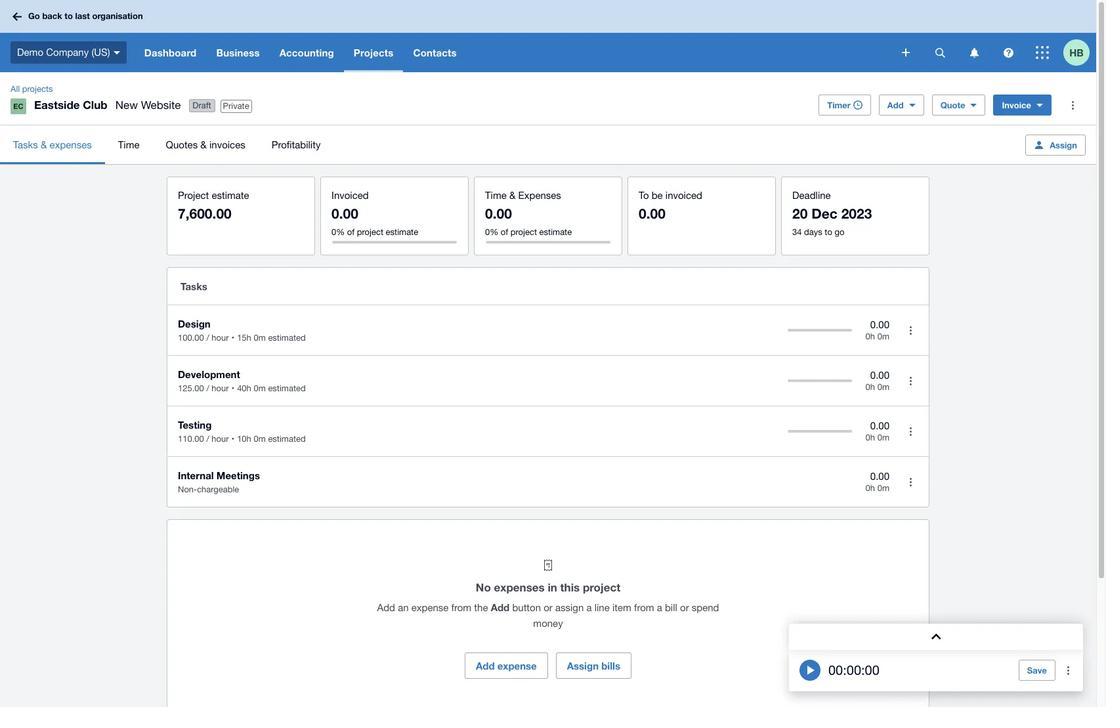 Task type: vqa. For each thing, say whether or not it's contained in the screenshot.
(US)
yes



Task type: locate. For each thing, give the bounding box(es) containing it.
tasks for tasks & expenses
[[13, 139, 38, 150]]

company
[[46, 46, 89, 58]]

1 vertical spatial /
[[206, 384, 209, 393]]

of
[[347, 227, 355, 237], [501, 227, 508, 237]]

1 vertical spatial to
[[825, 227, 833, 237]]

from right item
[[634, 602, 655, 613]]

0 horizontal spatial from
[[452, 602, 472, 613]]

assign down invoice "popup button"
[[1050, 140, 1078, 150]]

2023
[[842, 206, 872, 222]]

estimate inside project estimate 7,600.00
[[212, 190, 249, 201]]

hour left the 15h
[[212, 333, 229, 343]]

from left the
[[452, 602, 472, 613]]

0h
[[866, 332, 876, 342], [866, 382, 876, 392], [866, 433, 876, 443], [866, 484, 876, 493]]

100.00
[[178, 333, 204, 343]]

1 horizontal spatial or
[[680, 602, 689, 613]]

0 vertical spatial estimated
[[268, 333, 306, 343]]

0 vertical spatial time
[[118, 139, 140, 150]]

• for testing
[[232, 434, 235, 444]]

add right 'timer' button
[[888, 100, 904, 110]]

/ inside design 100.00 / hour • 15h 0m estimated
[[206, 333, 209, 343]]

banner containing hb
[[0, 0, 1097, 72]]

• left the 15h
[[232, 333, 235, 343]]

expenses up button
[[494, 581, 545, 594]]

more options image
[[898, 418, 924, 445], [898, 469, 924, 495]]

projects button
[[344, 33, 404, 72]]

4 0.00 0h 0m from the top
[[866, 471, 890, 493]]

add expense
[[476, 660, 537, 672]]

1 vertical spatial time
[[485, 190, 507, 201]]

hb
[[1070, 46, 1084, 58]]

draft
[[193, 101, 211, 110]]

time inside time & expenses 0.00 0% of project estimate
[[485, 190, 507, 201]]

1 vertical spatial svg image
[[1004, 48, 1014, 57]]

estimated inside design 100.00 / hour • 15h 0m estimated
[[268, 333, 306, 343]]

design
[[178, 318, 211, 330]]

project
[[357, 227, 384, 237], [511, 227, 537, 237], [583, 581, 621, 594]]

1 horizontal spatial a
[[657, 602, 663, 613]]

quote
[[941, 100, 966, 110]]

or up money
[[544, 602, 553, 613]]

2 horizontal spatial project
[[583, 581, 621, 594]]

tasks
[[13, 139, 38, 150], [181, 280, 207, 292]]

2 horizontal spatial &
[[510, 190, 516, 201]]

hour
[[212, 333, 229, 343], [212, 384, 229, 393], [212, 434, 229, 444]]

(us)
[[92, 46, 110, 58]]

0 horizontal spatial expenses
[[50, 139, 92, 150]]

0 horizontal spatial of
[[347, 227, 355, 237]]

project inside invoiced 0.00 0% of project estimate
[[357, 227, 384, 237]]

0m
[[878, 332, 890, 342], [254, 333, 266, 343], [878, 382, 890, 392], [254, 384, 266, 393], [878, 433, 890, 443], [254, 434, 266, 444], [878, 484, 890, 493]]

project up line
[[583, 581, 621, 594]]

eastside
[[34, 98, 80, 112]]

testing 110.00 / hour • 10h 0m estimated
[[178, 419, 306, 444]]

demo company (us)
[[17, 46, 110, 58]]

1 horizontal spatial estimate
[[386, 227, 419, 237]]

hour for design
[[212, 333, 229, 343]]

organisation
[[92, 11, 143, 21]]

• inside testing 110.00 / hour • 10h 0m estimated
[[232, 434, 235, 444]]

expense
[[412, 602, 449, 613], [498, 660, 537, 672]]

& for quotes
[[201, 139, 207, 150]]

navigation inside banner
[[134, 33, 893, 72]]

add inside add "popup button"
[[888, 100, 904, 110]]

0 horizontal spatial time
[[118, 139, 140, 150]]

eastside club
[[34, 98, 108, 112]]

1 horizontal spatial &
[[201, 139, 207, 150]]

item
[[613, 602, 632, 613]]

private
[[223, 101, 249, 111]]

1 horizontal spatial from
[[634, 602, 655, 613]]

0h for design
[[866, 332, 876, 342]]

club
[[83, 98, 108, 112]]

time
[[118, 139, 140, 150], [485, 190, 507, 201]]

0 horizontal spatial assign
[[567, 660, 599, 672]]

more options image for internal meetings
[[898, 469, 924, 495]]

hour down development at the left bottom of page
[[212, 384, 229, 393]]

add an expense from the add button or assign a line item from a bill or spend money
[[377, 602, 720, 629]]

1 horizontal spatial tasks
[[181, 280, 207, 292]]

contacts
[[413, 47, 457, 58]]

banner
[[0, 0, 1097, 72]]

3 • from the top
[[232, 434, 235, 444]]

to left go
[[825, 227, 833, 237]]

2 vertical spatial hour
[[212, 434, 229, 444]]

0 vertical spatial tasks
[[13, 139, 38, 150]]

1 vertical spatial tasks
[[181, 280, 207, 292]]

0 vertical spatial /
[[206, 333, 209, 343]]

2 horizontal spatial estimate
[[540, 227, 572, 237]]

2 0.00 0h 0m from the top
[[866, 370, 890, 392]]

1 estimated from the top
[[268, 333, 306, 343]]

expenses
[[519, 190, 561, 201]]

&
[[41, 139, 47, 150], [201, 139, 207, 150], [510, 190, 516, 201]]

svg image up add "popup button"
[[902, 49, 910, 56]]

svg image
[[1036, 46, 1050, 59], [936, 48, 945, 57], [970, 48, 979, 57], [902, 49, 910, 56], [113, 51, 120, 54]]

to inside "link"
[[65, 11, 73, 21]]

1 hour from the top
[[212, 333, 229, 343]]

estimated for testing
[[268, 434, 306, 444]]

tasks & expenses link
[[0, 125, 105, 164]]

profitability link
[[259, 125, 334, 164]]

hb button
[[1064, 33, 1097, 72]]

2 of from the left
[[501, 227, 508, 237]]

/
[[206, 333, 209, 343], [206, 384, 209, 393], [206, 434, 209, 444]]

hour for testing
[[212, 434, 229, 444]]

deadline 20 dec 2023 34 days to go
[[793, 190, 872, 237]]

0.00 0h 0m for testing
[[866, 420, 890, 443]]

& left expenses
[[510, 190, 516, 201]]

hour inside design 100.00 / hour • 15h 0m estimated
[[212, 333, 229, 343]]

add inside add expense button
[[476, 660, 495, 672]]

assign for assign
[[1050, 140, 1078, 150]]

project for 0.00
[[357, 227, 384, 237]]

1 horizontal spatial time
[[485, 190, 507, 201]]

assign inside assign bills link
[[567, 660, 599, 672]]

0 horizontal spatial or
[[544, 602, 553, 613]]

project inside time & expenses 0.00 0% of project estimate
[[511, 227, 537, 237]]

hour left 10h
[[212, 434, 229, 444]]

3 0h from the top
[[866, 433, 876, 443]]

invoiced
[[332, 190, 369, 201]]

assign left bills
[[567, 660, 599, 672]]

• inside development 125.00 / hour • 40h 0m estimated
[[232, 384, 235, 393]]

0 horizontal spatial svg image
[[12, 12, 22, 21]]

1 • from the top
[[232, 333, 235, 343]]

& right quotes
[[201, 139, 207, 150]]

time & expenses 0.00 0% of project estimate
[[485, 190, 572, 237]]

estimated inside testing 110.00 / hour • 10h 0m estimated
[[268, 434, 306, 444]]

2 estimated from the top
[[268, 384, 306, 393]]

a left line
[[587, 602, 592, 613]]

add down the
[[476, 660, 495, 672]]

1 vertical spatial expenses
[[494, 581, 545, 594]]

1 0.00 0h 0m from the top
[[866, 319, 890, 342]]

0 vertical spatial more options image
[[898, 418, 924, 445]]

assign button
[[1026, 134, 1086, 155]]

0 horizontal spatial 0%
[[332, 227, 345, 237]]

1 horizontal spatial expense
[[498, 660, 537, 672]]

3 0.00 0h 0m from the top
[[866, 420, 890, 443]]

1 horizontal spatial assign
[[1050, 140, 1078, 150]]

time link
[[105, 125, 153, 164]]

/ for testing
[[206, 434, 209, 444]]

add for add
[[888, 100, 904, 110]]

1 a from the left
[[587, 602, 592, 613]]

svg image inside the "demo company (us)" popup button
[[113, 51, 120, 54]]

website
[[141, 99, 181, 112]]

svg image left hb
[[1036, 46, 1050, 59]]

timer button
[[819, 95, 871, 116]]

2 / from the top
[[206, 384, 209, 393]]

/ for design
[[206, 333, 209, 343]]

svg image right (us)
[[113, 51, 120, 54]]

1 vertical spatial more options image
[[898, 469, 924, 495]]

bills
[[602, 660, 621, 672]]

projects
[[22, 84, 53, 94]]

1 vertical spatial assign
[[567, 660, 599, 672]]

/ down development at the left bottom of page
[[206, 384, 209, 393]]

1 or from the left
[[544, 602, 553, 613]]

/ right 100.00
[[206, 333, 209, 343]]

navigation containing dashboard
[[134, 33, 893, 72]]

estimate inside invoiced 0.00 0% of project estimate
[[386, 227, 419, 237]]

add for add expense
[[476, 660, 495, 672]]

1 vertical spatial expense
[[498, 660, 537, 672]]

• left 10h
[[232, 434, 235, 444]]

/ right 110.00 on the bottom
[[206, 434, 209, 444]]

2 • from the top
[[232, 384, 235, 393]]

2 more options image from the top
[[898, 469, 924, 495]]

time left expenses
[[485, 190, 507, 201]]

1 horizontal spatial svg image
[[1004, 48, 1014, 57]]

add right the
[[491, 602, 510, 613]]

estimate
[[212, 190, 249, 201], [386, 227, 419, 237], [540, 227, 572, 237]]

navigation
[[134, 33, 893, 72]]

& inside time & expenses 0.00 0% of project estimate
[[510, 190, 516, 201]]

2 vertical spatial estimated
[[268, 434, 306, 444]]

0 vertical spatial svg image
[[12, 12, 22, 21]]

internal
[[178, 470, 214, 481]]

estimated right the 15h
[[268, 333, 306, 343]]

time down new at top
[[118, 139, 140, 150]]

expense down money
[[498, 660, 537, 672]]

0 vertical spatial assign
[[1050, 140, 1078, 150]]

0.00
[[332, 206, 359, 222], [485, 206, 512, 222], [639, 206, 666, 222], [871, 319, 890, 330], [871, 370, 890, 381], [871, 420, 890, 431], [871, 471, 890, 482]]

• left 40h
[[232, 384, 235, 393]]

chargeable
[[197, 485, 239, 495]]

quotes
[[166, 139, 198, 150]]

tasks for tasks
[[181, 280, 207, 292]]

0 horizontal spatial estimate
[[212, 190, 249, 201]]

1 more options image from the top
[[898, 418, 924, 445]]

business button
[[207, 33, 270, 72]]

0 vertical spatial hour
[[212, 333, 229, 343]]

0 horizontal spatial project
[[357, 227, 384, 237]]

all projects
[[11, 84, 53, 94]]

this
[[561, 581, 580, 594]]

svg image
[[12, 12, 22, 21], [1004, 48, 1014, 57]]

a
[[587, 602, 592, 613], [657, 602, 663, 613]]

no
[[476, 581, 491, 594]]

0 horizontal spatial to
[[65, 11, 73, 21]]

0 horizontal spatial a
[[587, 602, 592, 613]]

estimated right 40h
[[268, 384, 306, 393]]

1 horizontal spatial to
[[825, 227, 833, 237]]

a left bill on the bottom
[[657, 602, 663, 613]]

1 vertical spatial estimated
[[268, 384, 306, 393]]

svg image left go
[[12, 12, 22, 21]]

save
[[1028, 665, 1048, 676]]

estimated for development
[[268, 384, 306, 393]]

1 / from the top
[[206, 333, 209, 343]]

0 vertical spatial to
[[65, 11, 73, 21]]

1 horizontal spatial 0%
[[485, 227, 499, 237]]

svg image up invoice
[[1004, 48, 1014, 57]]

or right bill on the bottom
[[680, 602, 689, 613]]

tasks up design
[[181, 280, 207, 292]]

dashboard link
[[134, 33, 207, 72]]

1 vertical spatial •
[[232, 384, 235, 393]]

3 hour from the top
[[212, 434, 229, 444]]

/ inside testing 110.00 / hour • 10h 0m estimated
[[206, 434, 209, 444]]

0 horizontal spatial &
[[41, 139, 47, 150]]

0m inside design 100.00 / hour • 15h 0m estimated
[[254, 333, 266, 343]]

0 vertical spatial •
[[232, 333, 235, 343]]

& down eastside
[[41, 139, 47, 150]]

accounting
[[280, 47, 334, 58]]

project down invoiced
[[357, 227, 384, 237]]

2 vertical spatial •
[[232, 434, 235, 444]]

1 0h from the top
[[866, 332, 876, 342]]

1 of from the left
[[347, 227, 355, 237]]

development
[[178, 368, 240, 380]]

2 vertical spatial /
[[206, 434, 209, 444]]

add left an
[[377, 602, 395, 613]]

hour inside testing 110.00 / hour • 10h 0m estimated
[[212, 434, 229, 444]]

expenses
[[50, 139, 92, 150], [494, 581, 545, 594]]

• inside design 100.00 / hour • 15h 0m estimated
[[232, 333, 235, 343]]

0.00 0h 0m
[[866, 319, 890, 342], [866, 370, 890, 392], [866, 420, 890, 443], [866, 471, 890, 493]]

expense right an
[[412, 602, 449, 613]]

assign bills link
[[556, 653, 632, 679]]

0.00 inside the to be invoiced 0.00
[[639, 206, 666, 222]]

1 horizontal spatial of
[[501, 227, 508, 237]]

• for design
[[232, 333, 235, 343]]

/ inside development 125.00 / hour • 40h 0m estimated
[[206, 384, 209, 393]]

0.00 inside time & expenses 0.00 0% of project estimate
[[485, 206, 512, 222]]

go
[[835, 227, 845, 237]]

2 hour from the top
[[212, 384, 229, 393]]

days
[[805, 227, 823, 237]]

3 estimated from the top
[[268, 434, 306, 444]]

estimated right 10h
[[268, 434, 306, 444]]

back
[[42, 11, 62, 21]]

0 horizontal spatial tasks
[[13, 139, 38, 150]]

2 a from the left
[[657, 602, 663, 613]]

to left last
[[65, 11, 73, 21]]

estimated inside development 125.00 / hour • 40h 0m estimated
[[268, 384, 306, 393]]

add
[[888, 100, 904, 110], [491, 602, 510, 613], [377, 602, 395, 613], [476, 660, 495, 672]]

quote button
[[932, 95, 986, 116]]

0 vertical spatial expense
[[412, 602, 449, 613]]

assign inside assign button
[[1050, 140, 1078, 150]]

0 horizontal spatial expense
[[412, 602, 449, 613]]

project down expenses
[[511, 227, 537, 237]]

tasks down ec
[[13, 139, 38, 150]]

2 0% from the left
[[485, 227, 499, 237]]

design 100.00 / hour • 15h 0m estimated
[[178, 318, 306, 343]]

demo company (us) button
[[0, 33, 134, 72]]

1 horizontal spatial project
[[511, 227, 537, 237]]

7,600.00
[[178, 206, 232, 222]]

0.00 0h 0m for design
[[866, 319, 890, 342]]

125.00
[[178, 384, 204, 393]]

0 vertical spatial expenses
[[50, 139, 92, 150]]

0% inside time & expenses 0.00 0% of project estimate
[[485, 227, 499, 237]]

profitability
[[272, 139, 321, 150]]

1 vertical spatial hour
[[212, 384, 229, 393]]

expenses down eastside club
[[50, 139, 92, 150]]

3 / from the top
[[206, 434, 209, 444]]

1 0% from the left
[[332, 227, 345, 237]]

development 125.00 / hour • 40h 0m estimated
[[178, 368, 306, 393]]

2 0h from the top
[[866, 382, 876, 392]]

hour inside development 125.00 / hour • 40h 0m estimated
[[212, 384, 229, 393]]

more options image
[[1060, 92, 1086, 118], [898, 317, 924, 344], [898, 368, 924, 394], [1056, 657, 1082, 684]]



Task type: describe. For each thing, give the bounding box(es) containing it.
20
[[793, 206, 808, 222]]

go
[[28, 11, 40, 21]]

new website
[[115, 99, 181, 112]]

expense inside button
[[498, 660, 537, 672]]

last
[[75, 11, 90, 21]]

hour for development
[[212, 384, 229, 393]]

go back to last organisation link
[[8, 5, 151, 28]]

new
[[115, 99, 138, 112]]

non-
[[178, 485, 197, 495]]

assign for assign bills
[[567, 660, 599, 672]]

save button
[[1019, 660, 1056, 681]]

project estimate 7,600.00
[[178, 190, 249, 222]]

0m inside development 125.00 / hour • 40h 0m estimated
[[254, 384, 266, 393]]

accounting button
[[270, 33, 344, 72]]

in
[[548, 581, 558, 594]]

dashboard
[[144, 47, 197, 58]]

add expense button
[[465, 653, 548, 679]]

svg image up quote popup button
[[970, 48, 979, 57]]

0h for testing
[[866, 433, 876, 443]]

start timer image
[[800, 660, 821, 681]]

assign
[[556, 602, 584, 613]]

2 or from the left
[[680, 602, 689, 613]]

1 from from the left
[[452, 602, 472, 613]]

invoiced
[[666, 190, 703, 201]]

project
[[178, 190, 209, 201]]

2 from from the left
[[634, 602, 655, 613]]

dec
[[812, 206, 838, 222]]

internal meetings non-chargeable
[[178, 470, 260, 495]]

quotes & invoices
[[166, 139, 245, 150]]

tasks & expenses
[[13, 139, 92, 150]]

all projects link
[[5, 83, 58, 96]]

110.00
[[178, 434, 204, 444]]

svg image inside go back to last organisation "link"
[[12, 12, 22, 21]]

time for time & expenses 0.00 0% of project estimate
[[485, 190, 507, 201]]

4 0h from the top
[[866, 484, 876, 493]]

assign bills
[[567, 660, 621, 672]]

invoice
[[1003, 100, 1032, 110]]

project for expenses
[[583, 581, 621, 594]]

0.00 0h 0m for development
[[866, 370, 890, 392]]

34
[[793, 227, 802, 237]]

of inside time & expenses 0.00 0% of project estimate
[[501, 227, 508, 237]]

add button
[[879, 95, 925, 116]]

button
[[513, 602, 541, 613]]

quotes & invoices link
[[153, 125, 259, 164]]

contacts button
[[404, 33, 467, 72]]

deadline
[[793, 190, 831, 201]]

invoice button
[[994, 95, 1052, 116]]

time for time
[[118, 139, 140, 150]]

expense inside add an expense from the add button or assign a line item from a bill or spend money
[[412, 602, 449, 613]]

& for tasks
[[41, 139, 47, 150]]

an
[[398, 602, 409, 613]]

estimated for design
[[268, 333, 306, 343]]

invoiced 0.00 0% of project estimate
[[332, 190, 419, 237]]

• for development
[[232, 384, 235, 393]]

ec
[[13, 102, 23, 110]]

go back to last organisation
[[28, 11, 143, 21]]

of inside invoiced 0.00 0% of project estimate
[[347, 227, 355, 237]]

/ for development
[[206, 384, 209, 393]]

to be invoiced 0.00
[[639, 190, 703, 222]]

0m inside testing 110.00 / hour • 10h 0m estimated
[[254, 434, 266, 444]]

10h
[[237, 434, 251, 444]]

the
[[474, 602, 488, 613]]

& for time
[[510, 190, 516, 201]]

to
[[639, 190, 649, 201]]

be
[[652, 190, 663, 201]]

business
[[216, 47, 260, 58]]

to inside deadline 20 dec 2023 34 days to go
[[825, 227, 833, 237]]

bill
[[665, 602, 678, 613]]

1 horizontal spatial expenses
[[494, 581, 545, 594]]

svg image up quote
[[936, 48, 945, 57]]

invoices
[[209, 139, 245, 150]]

testing
[[178, 419, 212, 431]]

00:00:00
[[829, 663, 880, 678]]

estimate inside time & expenses 0.00 0% of project estimate
[[540, 227, 572, 237]]

15h
[[237, 333, 251, 343]]

demo
[[17, 46, 43, 58]]

meetings
[[217, 470, 260, 481]]

line
[[595, 602, 610, 613]]

0.00 inside invoiced 0.00 0% of project estimate
[[332, 206, 359, 222]]

40h
[[237, 384, 251, 393]]

0% inside invoiced 0.00 0% of project estimate
[[332, 227, 345, 237]]

0h for development
[[866, 382, 876, 392]]

money
[[534, 618, 563, 629]]

timer
[[828, 100, 851, 110]]

more options image for testing
[[898, 418, 924, 445]]

add for add an expense from the add button or assign a line item from a bill or spend money
[[377, 602, 395, 613]]

no expenses in this project
[[476, 581, 621, 594]]



